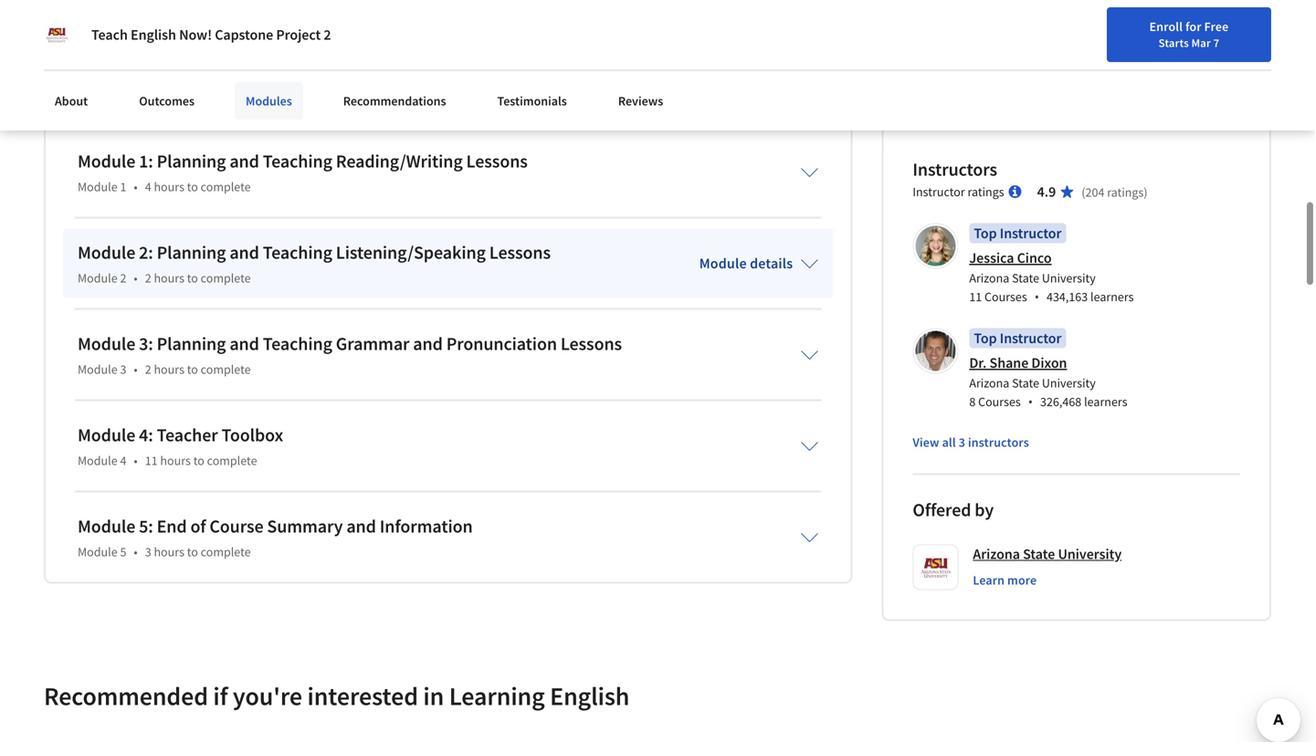 Task type: describe. For each thing, give the bounding box(es) containing it.
150-
[[377, 45, 403, 62]]

log in
[[1186, 21, 1218, 37]]

recommended if you're interested in learning english
[[44, 680, 630, 712]]

asu
[[349, 45, 373, 62]]

modules link
[[235, 82, 303, 120]]

module 5: end of course summary and information module 5 • 3 hours to complete
[[78, 515, 473, 560]]

1 horizontal spatial from
[[540, 45, 569, 62]]

2 inside module 3: planning and teaching grammar and pronunciation lessons module 3 • 2 hours to complete
[[145, 361, 151, 377]]

asu,
[[572, 45, 600, 62]]

and inside the module 1: planning and teaching reading/writing lessons module 1 • 4 hours to complete
[[230, 150, 259, 172]]

in inside in the final capstone project, you will apply the skills you learned by doing practice teaching.  you will build on your assignments from the previous courses to refine your lesson plans and video-tape yourself presenting the lesson.  you will submit a total of ten videos.  if you have completed teach english now! part 1 and teach english now! part 2, you will submit your work for expert review to receive your asu 150-hour tesol certificate from asu, in addition to your coursera certificates.
[[603, 45, 614, 62]]

cinco
[[1017, 249, 1052, 267]]

review
[[215, 45, 254, 62]]

• inside module 3: planning and teaching grammar and pronunciation lessons module 3 • 2 hours to complete
[[134, 361, 138, 377]]

of inside module 5: end of course summary and information module 5 • 3 hours to complete
[[190, 515, 206, 538]]

instructors
[[968, 434, 1029, 451]]

courses
[[232, 7, 279, 24]]

)
[[1144, 184, 1148, 200]]

teaching.
[[537, 0, 591, 5]]

5
[[120, 544, 126, 560]]

4:
[[139, 424, 153, 446]]

lesson
[[366, 7, 404, 24]]

module 4: teacher toolbox module 4 • 11 hours to complete
[[78, 424, 283, 469]]

in the final capstone project, you will apply the skills you learned by doing practice teaching.  you will build on your assignments from the previous courses to refine your lesson plans and video-tape yourself presenting the lesson.  you will submit a total of ten videos.  if you have completed teach english now! part 1 and teach english now! part 2, you will submit your work for expert review to receive your asu 150-hour tesol certificate from asu, in addition to your coursera certificates.
[[44, 0, 775, 82]]

grammar
[[336, 332, 410, 355]]

free for join for free
[[1280, 23, 1305, 40]]

you up courses
[[218, 0, 240, 5]]

lessons inside module 3: planning and teaching grammar and pronunciation lessons module 3 • 2 hours to complete
[[561, 332, 622, 355]]

arizona state university learn more
[[973, 545, 1122, 588]]

presenting
[[587, 7, 651, 24]]

about link
[[44, 82, 99, 120]]

information
[[380, 515, 473, 538]]

by inside in the final capstone project, you will apply the skills you learned by doing practice teaching.  you will build on your assignments from the previous courses to refine your lesson plans and video-tape yourself presenting the lesson.  you will submit a total of ten videos.  if you have completed teach english now! part 1 and teach english now! part 2, you will submit your work for expert review to receive your asu 150-hour tesol certificate from asu, in addition to your coursera certificates.
[[431, 0, 446, 5]]

arizona state university link
[[973, 545, 1122, 564]]

to inside module 5: end of course summary and information module 5 • 3 hours to complete
[[187, 544, 198, 560]]

top instructor jessica cinco arizona state university 11 courses • 434,163 learners
[[969, 224, 1134, 305]]

3 inside module 5: end of course summary and information module 5 • 3 hours to complete
[[145, 544, 151, 560]]

reading/writing
[[336, 150, 463, 172]]

top for dr.
[[974, 329, 997, 347]]

0 horizontal spatial in
[[423, 680, 444, 712]]

yourself
[[536, 7, 584, 24]]

hours inside module 5: end of course summary and information module 5 • 3 hours to complete
[[154, 544, 184, 560]]

your down "a"
[[89, 45, 116, 62]]

listening/speaking
[[336, 241, 486, 264]]

1 inside in the final capstone project, you will apply the skills you learned by doing practice teaching.  you will build on your assignments from the previous courses to refine your lesson plans and video-tape yourself presenting the lesson.  you will submit a total of ten videos.  if you have completed teach english now! part 1 and teach english now! part 2, you will submit your work for expert review to receive your asu 150-hour tesol certificate from asu, in addition to your coursera certificates.
[[498, 26, 505, 43]]

1 vertical spatial you
[[726, 7, 748, 24]]

arizona inside top instructor jessica cinco arizona state university 11 courses • 434,163 learners
[[969, 270, 1010, 286]]

0 vertical spatial instructor
[[913, 183, 965, 200]]

coursera image
[[22, 15, 138, 44]]

practice
[[486, 0, 533, 5]]

3 teach from the left
[[534, 26, 570, 43]]

planning for 3:
[[157, 332, 226, 355]]

2,
[[681, 26, 691, 43]]

reviews
[[618, 93, 663, 109]]

for inside in the final capstone project, you will apply the skills you learned by doing practice teaching.  you will build on your assignments from the previous courses to refine your lesson plans and video-tape yourself presenting the lesson.  you will submit a total of ten videos.  if you have completed teach english now! part 1 and teach english now! part 2, you will submit your work for expert review to receive your asu 150-hour tesol certificate from asu, in addition to your coursera certificates.
[[152, 45, 169, 62]]

to inside module 2: planning and teaching listening/speaking lessons module 2 • 2 hours to complete
[[187, 270, 198, 286]]

doing
[[449, 0, 483, 5]]

your down "completed"
[[318, 45, 346, 62]]

204
[[1086, 184, 1105, 200]]

teacher
[[157, 424, 218, 446]]

hours inside module 4: teacher toolbox module 4 • 11 hours to complete
[[160, 452, 191, 469]]

the up ten
[[155, 7, 174, 24]]

and inside module 2: planning and teaching listening/speaking lessons module 2 • 2 hours to complete
[[230, 241, 259, 264]]

• inside module 2: planning and teaching listening/speaking lessons module 2 • 2 hours to complete
[[134, 270, 138, 286]]

jessica
[[969, 249, 1014, 267]]

videos.
[[168, 26, 210, 43]]

hours inside module 3: planning and teaching grammar and pronunciation lessons module 3 • 2 hours to complete
[[154, 361, 184, 377]]

university inside the arizona state university learn more
[[1058, 545, 1122, 563]]

if
[[216, 26, 224, 43]]

view all 3 instructors button
[[913, 433, 1029, 451]]

complete inside the module 1: planning and teaching reading/writing lessons module 1 • 4 hours to complete
[[201, 178, 251, 195]]

state inside top instructor dr. shane dixon arizona state university 8 courses • 326,468 learners
[[1012, 375, 1039, 391]]

7
[[1214, 36, 1220, 50]]

expert
[[173, 45, 211, 62]]

if
[[213, 680, 228, 712]]

dr. shane dixon image
[[916, 331, 956, 371]]

find
[[1053, 21, 1077, 37]]

11 for teacher
[[145, 452, 158, 469]]

your right find
[[1079, 21, 1104, 37]]

join for free
[[1234, 23, 1305, 40]]

total
[[99, 26, 126, 43]]

details
[[750, 254, 793, 272]]

recommendations link
[[332, 82, 457, 120]]

all
[[942, 434, 956, 451]]

you right if
[[227, 26, 249, 43]]

certificates.
[[44, 64, 112, 82]]

1 vertical spatial by
[[975, 498, 994, 521]]

top instructor dr. shane dixon arizona state university 8 courses • 326,468 learners
[[969, 329, 1128, 410]]

work
[[119, 45, 149, 62]]

planning for 2:
[[157, 241, 226, 264]]

learned
[[383, 0, 428, 5]]

3 inside module 3: planning and teaching grammar and pronunciation lessons module 3 • 2 hours to complete
[[120, 361, 126, 377]]

apply
[[267, 0, 299, 5]]

434,163
[[1047, 288, 1088, 305]]

tesol
[[435, 45, 473, 62]]

1 now! from the left
[[179, 26, 212, 44]]

teaching for listening/speaking
[[263, 241, 332, 264]]

module 2: planning and teaching listening/speaking lessons module 2 • 2 hours to complete
[[78, 241, 551, 286]]

2 teach from the left
[[351, 26, 387, 43]]

university inside top instructor dr. shane dixon arizona state university 8 courses • 326,468 learners
[[1042, 375, 1096, 391]]

instructor ratings
[[913, 183, 1004, 200]]

plans
[[408, 7, 440, 24]]

( 204 ratings )
[[1082, 184, 1148, 200]]

• inside top instructor jessica cinco arizona state university 11 courses • 434,163 learners
[[1035, 288, 1039, 305]]

certificate
[[476, 45, 537, 62]]

• inside top instructor dr. shane dixon arizona state university 8 courses • 326,468 learners
[[1028, 393, 1033, 410]]

4.9
[[1037, 182, 1056, 201]]

assignments
[[44, 7, 119, 24]]

1 part from the left
[[470, 26, 494, 43]]

outcomes link
[[128, 82, 206, 120]]

completed
[[285, 26, 348, 43]]

end
[[157, 515, 187, 538]]

offered
[[913, 498, 971, 521]]

1 horizontal spatial ratings
[[1107, 184, 1144, 200]]

log
[[1186, 21, 1206, 37]]

university inside top instructor jessica cinco arizona state university 11 courses • 434,163 learners
[[1042, 270, 1096, 286]]

planning for 1:
[[157, 150, 226, 172]]

jessica cinco link
[[969, 249, 1052, 267]]

capstone for final
[[111, 0, 167, 5]]

teach english now! capstone project 2
[[91, 26, 331, 44]]

you up lesson
[[357, 0, 379, 5]]

0 horizontal spatial ratings
[[968, 183, 1004, 200]]

learners inside top instructor dr. shane dixon arizona state university 8 courses • 326,468 learners
[[1084, 393, 1128, 410]]

3 inside button
[[959, 434, 966, 451]]

on
[[680, 0, 695, 5]]

view all 3 instructors
[[913, 434, 1029, 451]]

326,468
[[1040, 393, 1082, 410]]

you're
[[233, 680, 302, 712]]



Task type: locate. For each thing, give the bounding box(es) containing it.
0 horizontal spatial by
[[431, 0, 446, 5]]

5:
[[139, 515, 153, 538]]

recommendations
[[343, 93, 446, 109]]

lessons inside module 2: planning and teaching listening/speaking lessons module 2 • 2 hours to complete
[[489, 241, 551, 264]]

for down ten
[[152, 45, 169, 62]]

lessons for module 1: planning and teaching reading/writing lessons
[[466, 150, 528, 172]]

top up 'jessica'
[[974, 224, 997, 242]]

11 inside module 4: teacher toolbox module 4 • 11 hours to complete
[[145, 452, 158, 469]]

0 vertical spatial you
[[597, 0, 620, 5]]

2 vertical spatial state
[[1023, 545, 1055, 563]]

courses right 8
[[978, 393, 1021, 410]]

instructor up cinco
[[1000, 224, 1062, 242]]

have
[[253, 26, 281, 43]]

1 submit from the top
[[44, 26, 85, 43]]

0 horizontal spatial of
[[129, 26, 142, 43]]

ten
[[145, 26, 164, 43]]

0 horizontal spatial you
[[597, 0, 620, 5]]

11 down 'jessica'
[[969, 288, 982, 305]]

you right 2,
[[694, 26, 716, 43]]

about
[[55, 93, 88, 109]]

learn more button
[[973, 571, 1037, 589]]

planning right 3:
[[157, 332, 226, 355]]

learn
[[973, 572, 1005, 588]]

teaching down the modules link
[[263, 150, 332, 172]]

teaching for reading/writing
[[263, 150, 332, 172]]

in
[[44, 0, 55, 5], [1208, 21, 1218, 37]]

arizona inside the arizona state university learn more
[[973, 545, 1020, 563]]

teaching left grammar
[[263, 332, 332, 355]]

teaching inside module 2: planning and teaching listening/speaking lessons module 2 • 2 hours to complete
[[263, 241, 332, 264]]

0 horizontal spatial 4
[[120, 452, 126, 469]]

project,
[[170, 0, 215, 5]]

for for join
[[1261, 23, 1278, 40]]

0 vertical spatial lessons
[[466, 150, 528, 172]]

project
[[276, 26, 321, 44]]

1 planning from the top
[[157, 150, 226, 172]]

2 now! from the left
[[436, 26, 466, 43]]

submit up certificates.
[[44, 45, 85, 62]]

and
[[443, 7, 466, 24], [508, 26, 531, 43], [230, 150, 259, 172], [230, 241, 259, 264], [230, 332, 259, 355], [413, 332, 443, 355], [346, 515, 376, 538]]

0 horizontal spatial 3
[[120, 361, 126, 377]]

your down 2,
[[686, 45, 713, 62]]

1 inside the module 1: planning and teaching reading/writing lessons module 1 • 4 hours to complete
[[120, 178, 126, 195]]

capstone up ten
[[111, 0, 167, 5]]

module 3: planning and teaching grammar and pronunciation lessons module 3 • 2 hours to complete
[[78, 332, 622, 377]]

new
[[1106, 21, 1130, 37]]

starts
[[1159, 36, 1189, 50]]

0 vertical spatial in
[[603, 45, 614, 62]]

view
[[913, 434, 940, 451]]

free up "7"
[[1204, 18, 1229, 35]]

interested
[[307, 680, 418, 712]]

0 vertical spatial capstone
[[111, 0, 167, 5]]

teaching down the module 1: planning and teaching reading/writing lessons module 1 • 4 hours to complete
[[263, 241, 332, 264]]

top for jessica
[[974, 224, 997, 242]]

skills
[[325, 0, 354, 5]]

1 horizontal spatial part
[[653, 26, 677, 43]]

1 horizontal spatial 4
[[145, 178, 151, 195]]

capstone up review on the top of the page
[[215, 26, 273, 44]]

1 vertical spatial in
[[423, 680, 444, 712]]

1 horizontal spatial 1
[[498, 26, 505, 43]]

state down dr. shane dixon link
[[1012, 375, 1039, 391]]

to inside module 3: planning and teaching grammar and pronunciation lessons module 3 • 2 hours to complete
[[187, 361, 198, 377]]

• inside the module 1: planning and teaching reading/writing lessons module 1 • 4 hours to complete
[[134, 178, 138, 195]]

2 part from the left
[[653, 26, 677, 43]]

dr.
[[969, 354, 987, 372]]

0 horizontal spatial 1
[[120, 178, 126, 195]]

join
[[1234, 23, 1259, 40]]

state
[[1012, 270, 1039, 286], [1012, 375, 1039, 391], [1023, 545, 1055, 563]]

0 horizontal spatial capstone
[[111, 0, 167, 5]]

complete inside module 4: teacher toolbox module 4 • 11 hours to complete
[[207, 452, 257, 469]]

1 vertical spatial 4
[[120, 452, 126, 469]]

planning right 1:
[[157, 150, 226, 172]]

lessons for module 2: planning and teaching listening/speaking lessons
[[489, 241, 551, 264]]

of left ten
[[129, 26, 142, 43]]

planning inside the module 1: planning and teaching reading/writing lessons module 1 • 4 hours to complete
[[157, 150, 226, 172]]

1 vertical spatial submit
[[44, 45, 85, 62]]

recommended
[[44, 680, 208, 712]]

hour
[[403, 45, 431, 62]]

learners right '434,163'
[[1091, 288, 1134, 305]]

in up arizona state university icon
[[44, 0, 55, 5]]

1 horizontal spatial 3
[[145, 544, 151, 560]]

1 vertical spatial of
[[190, 515, 206, 538]]

your down skills
[[336, 7, 363, 24]]

ratings down instructors
[[968, 183, 1004, 200]]

teach up work
[[91, 26, 128, 44]]

by right offered
[[975, 498, 994, 521]]

• inside module 4: teacher toolbox module 4 • 11 hours to complete
[[134, 452, 138, 469]]

1 horizontal spatial of
[[190, 515, 206, 538]]

you right lesson. on the right top of page
[[726, 7, 748, 24]]

learning
[[449, 680, 545, 712]]

you
[[218, 0, 240, 5], [357, 0, 379, 5], [227, 26, 249, 43], [694, 26, 716, 43]]

• inside module 5: end of course summary and information module 5 • 3 hours to complete
[[134, 544, 138, 560]]

for for enroll
[[1186, 18, 1202, 35]]

state down cinco
[[1012, 270, 1039, 286]]

the up refine
[[302, 0, 322, 5]]

teaching for grammar
[[263, 332, 332, 355]]

1 vertical spatial top
[[974, 329, 997, 347]]

module
[[78, 150, 135, 172], [78, 178, 118, 195], [78, 241, 135, 264], [699, 254, 747, 272], [78, 270, 118, 286], [78, 332, 135, 355], [78, 361, 118, 377], [78, 424, 135, 446], [78, 452, 118, 469], [78, 515, 135, 538], [78, 544, 118, 560]]

1 horizontal spatial free
[[1280, 23, 1305, 40]]

1 vertical spatial instructor
[[1000, 224, 1062, 242]]

shane
[[990, 354, 1029, 372]]

of
[[129, 26, 142, 43], [190, 515, 206, 538]]

2 vertical spatial arizona
[[973, 545, 1020, 563]]

0 vertical spatial in
[[44, 0, 55, 5]]

1 vertical spatial courses
[[978, 393, 1021, 410]]

teach up "asu"
[[351, 26, 387, 43]]

arizona up learn
[[973, 545, 1020, 563]]

11 down 4:
[[145, 452, 158, 469]]

outcomes
[[139, 93, 195, 109]]

0 vertical spatial top
[[974, 224, 997, 242]]

0 vertical spatial courses
[[985, 288, 1027, 305]]

1 vertical spatial 11
[[145, 452, 158, 469]]

0 vertical spatial from
[[122, 7, 151, 24]]

courses
[[985, 288, 1027, 305], [978, 393, 1021, 410]]

planning inside module 3: planning and teaching grammar and pronunciation lessons module 3 • 2 hours to complete
[[157, 332, 226, 355]]

3:
[[139, 332, 153, 355]]

enroll
[[1150, 18, 1183, 35]]

0 vertical spatial of
[[129, 26, 142, 43]]

1 vertical spatial 3
[[959, 434, 966, 451]]

instructor up dr. shane dixon link
[[1000, 329, 1062, 347]]

0 vertical spatial state
[[1012, 270, 1039, 286]]

arizona state university image
[[44, 22, 69, 47]]

0 vertical spatial submit
[[44, 26, 85, 43]]

by up the "plans"
[[431, 0, 446, 5]]

instructor for jessica cinco
[[1000, 224, 1062, 242]]

testimonials
[[497, 93, 567, 109]]

in right 'asu,'
[[603, 45, 614, 62]]

hours inside module 2: planning and teaching listening/speaking lessons module 2 • 2 hours to complete
[[154, 270, 184, 286]]

top up dr.
[[974, 329, 997, 347]]

complete inside module 3: planning and teaching grammar and pronunciation lessons module 3 • 2 hours to complete
[[201, 361, 251, 377]]

11 for jessica
[[969, 288, 982, 305]]

your up lesson. on the right top of page
[[699, 0, 726, 5]]

0 vertical spatial by
[[431, 0, 446, 5]]

1
[[498, 26, 505, 43], [120, 178, 126, 195]]

0 horizontal spatial teach
[[91, 26, 128, 44]]

reviews link
[[607, 82, 674, 120]]

free right join
[[1280, 23, 1305, 40]]

complete inside module 2: planning and teaching listening/speaking lessons module 2 • 2 hours to complete
[[201, 270, 251, 286]]

0 horizontal spatial for
[[152, 45, 169, 62]]

tape
[[506, 7, 533, 24]]

4
[[145, 178, 151, 195], [120, 452, 126, 469]]

0 horizontal spatial in
[[44, 0, 55, 5]]

in right 'log'
[[1208, 21, 1218, 37]]

2 horizontal spatial 3
[[959, 434, 966, 451]]

1 vertical spatial lessons
[[489, 241, 551, 264]]

hours inside the module 1: planning and teaching reading/writing lessons module 1 • 4 hours to complete
[[154, 178, 184, 195]]

top inside top instructor dr. shane dixon arizona state university 8 courses • 326,468 learners
[[974, 329, 997, 347]]

0 horizontal spatial now!
[[179, 26, 212, 44]]

0 vertical spatial learners
[[1091, 288, 1134, 305]]

11 inside top instructor jessica cinco arizona state university 11 courses • 434,163 learners
[[969, 288, 982, 305]]

capstone inside in the final capstone project, you will apply the skills you learned by doing practice teaching.  you will build on your assignments from the previous courses to refine your lesson plans and video-tape yourself presenting the lesson.  you will submit a total of ten videos.  if you have completed teach english now! part 1 and teach english now! part 2, you will submit your work for expert review to receive your asu 150-hour tesol certificate from asu, in addition to your coursera certificates.
[[111, 0, 167, 5]]

more
[[1007, 572, 1037, 588]]

now! up addition
[[619, 26, 649, 43]]

summary
[[267, 515, 343, 538]]

free for enroll for free starts mar 7
[[1204, 18, 1229, 35]]

0 vertical spatial 11
[[969, 288, 982, 305]]

1 horizontal spatial teach
[[351, 26, 387, 43]]

in left learning
[[423, 680, 444, 712]]

submit down assignments
[[44, 26, 85, 43]]

top inside top instructor jessica cinco arizona state university 11 courses • 434,163 learners
[[974, 224, 997, 242]]

0 horizontal spatial 11
[[145, 452, 158, 469]]

2 vertical spatial 3
[[145, 544, 151, 560]]

arizona inside top instructor dr. shane dixon arizona state university 8 courses • 326,468 learners
[[969, 375, 1010, 391]]

lessons inside the module 1: planning and teaching reading/writing lessons module 1 • 4 hours to complete
[[466, 150, 528, 172]]

part left 2,
[[653, 26, 677, 43]]

2
[[324, 26, 331, 44], [120, 270, 126, 286], [145, 270, 151, 286], [145, 361, 151, 377]]

the up assignments
[[59, 0, 78, 5]]

1 horizontal spatial 11
[[969, 288, 982, 305]]

courses down jessica cinco link
[[985, 288, 1027, 305]]

part
[[470, 26, 494, 43], [653, 26, 677, 43]]

now! up tesol
[[436, 26, 466, 43]]

1 horizontal spatial now!
[[436, 26, 466, 43]]

2 submit from the top
[[44, 45, 85, 62]]

0 vertical spatial teaching
[[263, 150, 332, 172]]

teach down yourself at the top
[[534, 26, 570, 43]]

8
[[969, 393, 976, 410]]

2 planning from the top
[[157, 241, 226, 264]]

0 vertical spatial 4
[[145, 178, 151, 195]]

1 horizontal spatial capstone
[[215, 26, 273, 44]]

video-
[[469, 7, 506, 24]]

find your new career link
[[1044, 18, 1177, 41]]

course
[[210, 515, 264, 538]]

instructor inside top instructor dr. shane dixon arizona state university 8 courses • 326,468 learners
[[1000, 329, 1062, 347]]

now! up expert
[[179, 26, 212, 44]]

1 vertical spatial arizona
[[969, 375, 1010, 391]]

coursera
[[716, 45, 771, 62]]

2 vertical spatial teaching
[[263, 332, 332, 355]]

jessica cinco image
[[916, 226, 956, 266]]

1 vertical spatial in
[[1208, 21, 1218, 37]]

1 teach from the left
[[91, 26, 128, 44]]

courses inside top instructor jessica cinco arizona state university 11 courses • 434,163 learners
[[985, 288, 1027, 305]]

2 vertical spatial instructor
[[1000, 329, 1062, 347]]

complete inside module 5: end of course summary and information module 5 • 3 hours to complete
[[201, 544, 251, 560]]

0 vertical spatial 1
[[498, 26, 505, 43]]

offered by
[[913, 498, 994, 521]]

teaching inside the module 1: planning and teaching reading/writing lessons module 1 • 4 hours to complete
[[263, 150, 332, 172]]

state up more
[[1023, 545, 1055, 563]]

0 vertical spatial university
[[1042, 270, 1096, 286]]

log in link
[[1177, 18, 1228, 40]]

to inside the module 1: planning and teaching reading/writing lessons module 1 • 4 hours to complete
[[187, 178, 198, 195]]

3
[[120, 361, 126, 377], [959, 434, 966, 451], [145, 544, 151, 560]]

from left 'asu,'
[[540, 45, 569, 62]]

learners inside top instructor jessica cinco arizona state university 11 courses • 434,163 learners
[[1091, 288, 1134, 305]]

career
[[1133, 21, 1168, 37]]

from up ten
[[122, 7, 151, 24]]

2:
[[139, 241, 153, 264]]

capstone for now!
[[215, 26, 273, 44]]

of inside in the final capstone project, you will apply the skills you learned by doing practice teaching.  you will build on your assignments from the previous courses to refine your lesson plans and video-tape yourself presenting the lesson.  you will submit a total of ten videos.  if you have completed teach english now! part 1 and teach english now! part 2, you will submit your work for expert review to receive your asu 150-hour tesol certificate from asu, in addition to your coursera certificates.
[[129, 26, 142, 43]]

refine
[[297, 7, 332, 24]]

2 vertical spatial planning
[[157, 332, 226, 355]]

learners right 326,468
[[1084, 393, 1128, 410]]

of right the end
[[190, 515, 206, 538]]

2 horizontal spatial teach
[[534, 26, 570, 43]]

to inside module 4: teacher toolbox module 4 • 11 hours to complete
[[193, 452, 204, 469]]

1 vertical spatial planning
[[157, 241, 226, 264]]

2 vertical spatial university
[[1058, 545, 1122, 563]]

None search field
[[261, 11, 562, 48]]

0 horizontal spatial from
[[122, 7, 151, 24]]

final
[[81, 0, 107, 5]]

2 top from the top
[[974, 329, 997, 347]]

0 vertical spatial arizona
[[969, 270, 1010, 286]]

1 horizontal spatial you
[[726, 7, 748, 24]]

for inside the enroll for free starts mar 7
[[1186, 18, 1202, 35]]

modules
[[246, 93, 292, 109]]

for right join
[[1261, 23, 1278, 40]]

lesson.
[[677, 7, 719, 24]]

planning right 2:
[[157, 241, 226, 264]]

part down video-
[[470, 26, 494, 43]]

3 teaching from the top
[[263, 332, 332, 355]]

4 inside module 4: teacher toolbox module 4 • 11 hours to complete
[[120, 452, 126, 469]]

3 now! from the left
[[619, 26, 649, 43]]

lessons
[[466, 150, 528, 172], [489, 241, 551, 264], [561, 332, 622, 355]]

learners
[[1091, 288, 1134, 305], [1084, 393, 1128, 410]]

(
[[1082, 184, 1086, 200]]

0 horizontal spatial free
[[1204, 18, 1229, 35]]

you up presenting
[[597, 0, 620, 5]]

testimonials link
[[486, 82, 578, 120]]

2 teaching from the top
[[263, 241, 332, 264]]

0 vertical spatial 3
[[120, 361, 126, 377]]

instructor for dr. shane dixon
[[1000, 329, 1062, 347]]

2 vertical spatial lessons
[[561, 332, 622, 355]]

free inside the enroll for free starts mar 7
[[1204, 18, 1229, 35]]

instructor inside top instructor jessica cinco arizona state university 11 courses • 434,163 learners
[[1000, 224, 1062, 242]]

0 vertical spatial planning
[[157, 150, 226, 172]]

arizona down dr.
[[969, 375, 1010, 391]]

hours
[[154, 178, 184, 195], [154, 270, 184, 286], [154, 361, 184, 377], [160, 452, 191, 469], [154, 544, 184, 560]]

toolbox
[[222, 424, 283, 446]]

3 planning from the top
[[157, 332, 226, 355]]

in
[[603, 45, 614, 62], [423, 680, 444, 712]]

1 vertical spatial learners
[[1084, 393, 1128, 410]]

planning inside module 2: planning and teaching listening/speaking lessons module 2 • 2 hours to complete
[[157, 241, 226, 264]]

university
[[1042, 270, 1096, 286], [1042, 375, 1096, 391], [1058, 545, 1122, 563]]

dr. shane dixon link
[[969, 354, 1067, 372]]

teaching inside module 3: planning and teaching grammar and pronunciation lessons module 3 • 2 hours to complete
[[263, 332, 332, 355]]

mar
[[1192, 36, 1211, 50]]

1 vertical spatial teaching
[[263, 241, 332, 264]]

the down build
[[654, 7, 674, 24]]

state inside top instructor jessica cinco arizona state university 11 courses • 434,163 learners
[[1012, 270, 1039, 286]]

1 teaching from the top
[[263, 150, 332, 172]]

1 vertical spatial from
[[540, 45, 569, 62]]

build
[[647, 0, 677, 5]]

1 horizontal spatial by
[[975, 498, 994, 521]]

1 vertical spatial university
[[1042, 375, 1096, 391]]

1 horizontal spatial for
[[1186, 18, 1202, 35]]

2 horizontal spatial for
[[1261, 23, 1278, 40]]

1 horizontal spatial in
[[603, 45, 614, 62]]

and inside module 5: end of course summary and information module 5 • 3 hours to complete
[[346, 515, 376, 538]]

1 top from the top
[[974, 224, 997, 242]]

to
[[282, 7, 294, 24], [257, 45, 269, 62], [670, 45, 683, 62], [187, 178, 198, 195], [187, 270, 198, 286], [187, 361, 198, 377], [193, 452, 204, 469], [187, 544, 198, 560]]

instructor down instructors
[[913, 183, 965, 200]]

state inside the arizona state university learn more
[[1023, 545, 1055, 563]]

courses inside top instructor dr. shane dixon arizona state university 8 courses • 326,468 learners
[[978, 393, 1021, 410]]

arizona down 'jessica'
[[969, 270, 1010, 286]]

•
[[134, 178, 138, 195], [134, 270, 138, 286], [1035, 288, 1039, 305], [134, 361, 138, 377], [1028, 393, 1033, 410], [134, 452, 138, 469], [134, 544, 138, 560]]

for up mar
[[1186, 18, 1202, 35]]

1 vertical spatial state
[[1012, 375, 1039, 391]]

1 vertical spatial 1
[[120, 178, 126, 195]]

4 inside the module 1: planning and teaching reading/writing lessons module 1 • 4 hours to complete
[[145, 178, 151, 195]]

in inside in the final capstone project, you will apply the skills you learned by doing practice teaching.  you will build on your assignments from the previous courses to refine your lesson plans and video-tape yourself presenting the lesson.  you will submit a total of ten videos.  if you have completed teach english now! part 1 and teach english now! part 2, you will submit your work for expert review to receive your asu 150-hour tesol certificate from asu, in addition to your coursera certificates.
[[44, 0, 55, 5]]

2 horizontal spatial now!
[[619, 26, 649, 43]]

1 horizontal spatial in
[[1208, 21, 1218, 37]]

1 vertical spatial capstone
[[215, 26, 273, 44]]

dixon
[[1032, 354, 1067, 372]]

ratings right 204
[[1107, 184, 1144, 200]]

ratings
[[968, 183, 1004, 200], [1107, 184, 1144, 200]]

0 horizontal spatial part
[[470, 26, 494, 43]]



Task type: vqa. For each thing, say whether or not it's contained in the screenshot.
about link
yes



